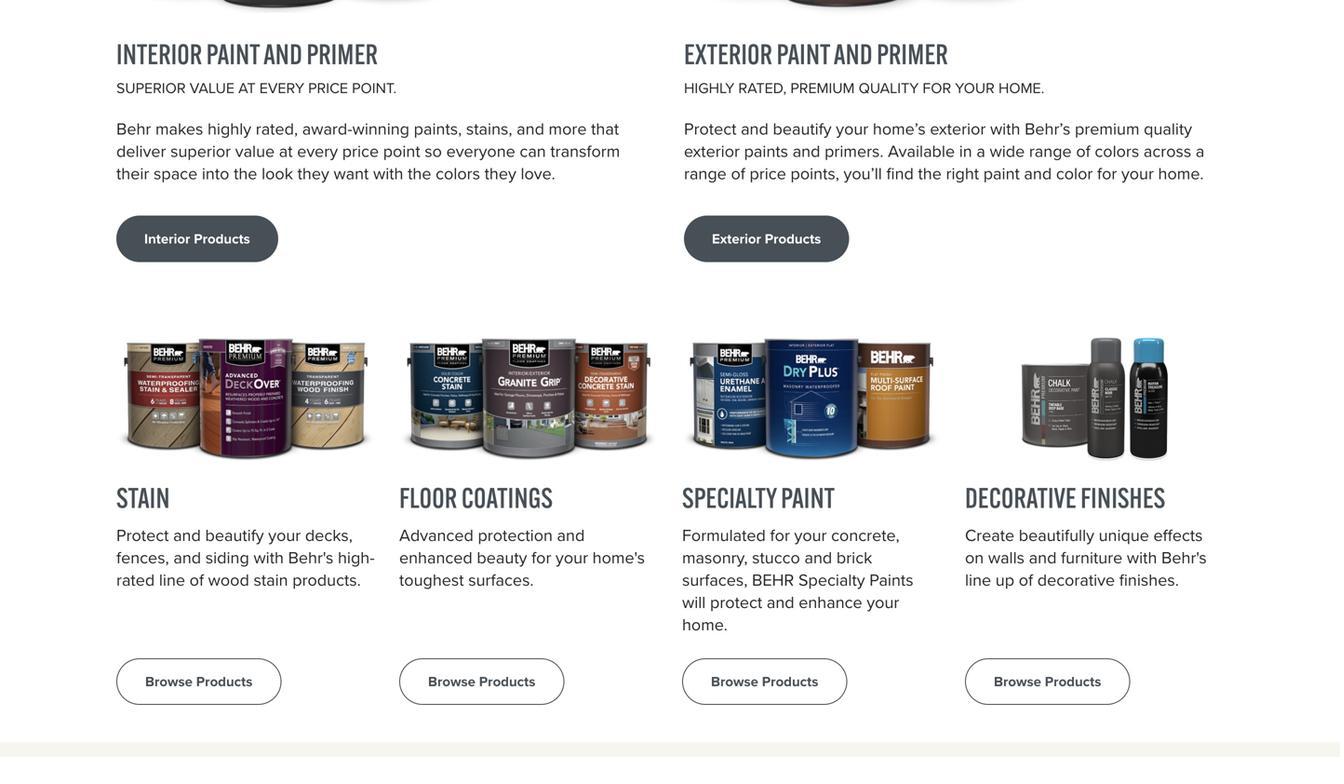 Task type: describe. For each thing, give the bounding box(es) containing it.
find
[[887, 161, 914, 186]]

decks,
[[305, 523, 353, 548]]

quality
[[1145, 116, 1193, 141]]

your inside stain protect and beautify your decks, fences, and siding with behr's high- rated line of wood stain products.
[[268, 523, 301, 548]]

specialty
[[799, 568, 866, 592]]

concrete,
[[832, 523, 900, 548]]

of inside decorative finishes create beautifully unique effects on walls and furniture with behr's line up of decorative finishes.
[[1019, 568, 1034, 592]]

browse products for finishes
[[995, 671, 1102, 692]]

products for specialty paint
[[763, 671, 819, 692]]

superior
[[171, 139, 231, 163]]

2 the from the left
[[408, 161, 432, 186]]

primer paint cans image
[[684, 0, 1225, 16]]

with inside behr makes highly rated, award-winning paints, stains, and more that deliver superior value at every price point so everyone can transform their space into the look they want with the colors they love.
[[373, 161, 404, 186]]

paints,
[[414, 116, 462, 141]]

unique
[[1099, 523, 1150, 548]]

behr
[[116, 116, 151, 141]]

floor coatings advanced protection and enhanced beauty for your home's toughest surfaces.
[[400, 480, 645, 592]]

line inside decorative finishes create beautifully unique effects on walls and furniture with behr's line up of decorative finishes.
[[966, 568, 992, 592]]

interior paint and primer superior value at every price point.
[[116, 36, 397, 99]]

value
[[235, 139, 275, 163]]

exterior paint and primer highly rated, premium quality for your home.
[[684, 36, 1045, 99]]

of up the 'exterior'
[[731, 161, 746, 186]]

more
[[549, 116, 587, 141]]

rated,
[[739, 77, 787, 99]]

deliver
[[116, 139, 166, 163]]

surfaces,
[[683, 568, 748, 592]]

points,
[[791, 161, 840, 186]]

makes
[[155, 116, 203, 141]]

toughest
[[400, 568, 464, 592]]

for inside floor coatings advanced protection and enhanced beauty for your home's toughest surfaces.
[[532, 545, 552, 570]]

surfaces.
[[469, 568, 534, 592]]

behr's inside decorative finishes create beautifully unique effects on walls and furniture with behr's line up of decorative finishes.
[[1162, 545, 1208, 570]]

primers.
[[825, 139, 884, 163]]

decorative finishes create beautifully unique effects on walls and furniture with behr's line up of decorative finishes.
[[966, 480, 1208, 592]]

formulated
[[683, 523, 766, 548]]

paint for interior
[[206, 36, 260, 71]]

home. inside protect and beautify your home's exterior with behr's premium quality exterior paints and primers. available in a wide range of colors across a range of price points, you'll find the right paint and color for your home.
[[1159, 161, 1205, 186]]

stain
[[116, 480, 170, 515]]

your left the brick
[[795, 523, 827, 548]]

for inside specialty paint formulated for your concrete, masonry, stucco and brick surfaces, behr specialty paints will protect and enhance your home.
[[771, 523, 791, 548]]

at
[[279, 139, 293, 163]]

price
[[308, 77, 348, 99]]

and for exterior
[[834, 36, 873, 71]]

enhance
[[799, 590, 863, 615]]

the inside protect and beautify your home's exterior with behr's premium quality exterior paints and primers. available in a wide range of colors across a range of price points, you'll find the right paint and color for your home.
[[919, 161, 942, 186]]

rated
[[116, 568, 155, 592]]

1 horizontal spatial exterior
[[931, 116, 986, 141]]

primer for exterior paint and primer
[[877, 36, 949, 71]]

stucco
[[753, 545, 801, 570]]

browse for paint
[[711, 671, 759, 692]]

color
[[1057, 161, 1094, 186]]

and inside decorative finishes create beautifully unique effects on walls and furniture with behr's line up of decorative finishes.
[[1030, 545, 1057, 570]]

premium
[[1076, 116, 1140, 141]]

browse products link for coatings
[[400, 659, 565, 705]]

every
[[260, 77, 305, 99]]

behr
[[752, 568, 795, 592]]

fences,
[[116, 545, 169, 570]]

every
[[297, 139, 338, 163]]

colors inside protect and beautify your home's exterior with behr's premium quality exterior paints and primers. available in a wide range of colors across a range of price points, you'll find the right paint and color for your home.
[[1095, 139, 1140, 163]]

on
[[966, 545, 985, 570]]

browse for finishes
[[995, 671, 1042, 692]]

across
[[1144, 139, 1192, 163]]

can
[[520, 139, 546, 163]]

everyone
[[447, 139, 516, 163]]

your down "premium"
[[1122, 161, 1155, 186]]

paint for specialty
[[781, 480, 835, 515]]

point
[[383, 139, 421, 163]]

beautify inside stain protect and beautify your decks, fences, and siding with behr's high- rated line of wood stain products.
[[205, 523, 264, 548]]

rated,
[[256, 116, 298, 141]]

browse products link for finishes
[[966, 659, 1131, 705]]

behr makes highly rated, award-winning paints, stains, and more that deliver superior value at every price point so everyone can transform their space into the look they want with the colors they love.
[[116, 116, 620, 186]]

right
[[947, 161, 980, 186]]

finishes.
[[1120, 568, 1180, 592]]

premium
[[791, 77, 855, 99]]

winning
[[353, 116, 410, 141]]

walls
[[989, 545, 1025, 570]]

transform
[[551, 139, 620, 163]]

at
[[238, 77, 256, 99]]

protect and beautify your home's exterior with behr's premium quality exterior paints and primers. available in a wide range of colors across a range of price points, you'll find the right paint and color for your home.
[[684, 116, 1205, 186]]

your up the you'll at the top right of the page
[[836, 116, 869, 141]]

award-
[[302, 116, 353, 141]]

and for interior
[[264, 36, 303, 71]]

highly
[[208, 116, 252, 141]]

home. inside specialty paint formulated for your concrete, masonry, stucco and brick surfaces, behr specialty paints will protect and enhance your home.
[[683, 612, 728, 637]]

and inside behr makes highly rated, award-winning paints, stains, and more that deliver superior value at every price point so everyone can transform their space into the look they want with the colors they love.
[[517, 116, 545, 141]]

up
[[996, 568, 1015, 592]]

for
[[923, 77, 952, 99]]

0 horizontal spatial exterior
[[684, 139, 740, 163]]

specialty paint formulated for your concrete, masonry, stucco and brick surfaces, behr specialty paints will protect and enhance your home.
[[683, 480, 914, 637]]

you'll
[[844, 161, 883, 186]]

create
[[966, 523, 1015, 548]]

browse products for paint
[[711, 671, 819, 692]]

superior
[[116, 77, 186, 99]]

products for decorative finishes
[[1046, 671, 1102, 692]]

1 horizontal spatial range
[[1030, 139, 1073, 163]]

coatings
[[462, 480, 553, 515]]

for inside protect and beautify your home's exterior with behr's premium quality exterior paints and primers. available in a wide range of colors across a range of price points, you'll find the right paint and color for your home.
[[1098, 161, 1118, 186]]

that
[[591, 116, 619, 141]]

stains,
[[466, 116, 513, 141]]

paints
[[870, 568, 914, 592]]



Task type: locate. For each thing, give the bounding box(es) containing it.
browse products link for paint
[[683, 659, 848, 705]]

0 vertical spatial beautify
[[773, 116, 832, 141]]

4 browse products from the left
[[995, 671, 1102, 692]]

wood
[[208, 568, 249, 592]]

2 primer from the left
[[877, 36, 949, 71]]

line right rated
[[159, 568, 185, 592]]

exterior products
[[712, 228, 822, 249]]

0 vertical spatial home.
[[1159, 161, 1205, 186]]

for up "behr"
[[771, 523, 791, 548]]

1 browse from the left
[[145, 671, 193, 692]]

primer inside exterior paint and primer highly rated, premium quality for your home.
[[877, 36, 949, 71]]

home's
[[873, 116, 926, 141]]

0 horizontal spatial the
[[234, 161, 257, 186]]

home. down quality
[[1159, 161, 1205, 186]]

1 vertical spatial beautify
[[205, 523, 264, 548]]

stain protect and beautify your decks, fences, and siding with behr's high- rated line of wood stain products.
[[116, 480, 375, 592]]

your left home's
[[556, 545, 589, 570]]

exterior products link
[[684, 216, 850, 262]]

0 horizontal spatial range
[[684, 161, 727, 186]]

furniture
[[1062, 545, 1123, 570]]

paint inside specialty paint formulated for your concrete, masonry, stucco and brick surfaces, behr specialty paints will protect and enhance your home.
[[781, 480, 835, 515]]

in
[[960, 139, 973, 163]]

paint up stucco
[[781, 480, 835, 515]]

and
[[264, 36, 303, 71], [834, 36, 873, 71]]

value
[[190, 77, 235, 99]]

3 browse products from the left
[[711, 671, 819, 692]]

1 they from the left
[[298, 161, 329, 186]]

of inside stain protect and beautify your decks, fences, and siding with behr's high- rated line of wood stain products.
[[190, 568, 204, 592]]

and inside exterior paint and primer highly rated, premium quality for your home.
[[834, 36, 873, 71]]

2 and from the left
[[834, 36, 873, 71]]

0 horizontal spatial beautify
[[205, 523, 264, 548]]

they left love.
[[485, 161, 517, 186]]

with inside decorative finishes create beautifully unique effects on walls and furniture with behr's line up of decorative finishes.
[[1128, 545, 1158, 570]]

2 horizontal spatial the
[[919, 161, 942, 186]]

paint inside exterior paint and primer highly rated, premium quality for your home.
[[777, 36, 831, 71]]

price inside behr makes highly rated, award-winning paints, stains, and more that deliver superior value at every price point so everyone can transform their space into the look they want with the colors they love.
[[342, 139, 379, 163]]

specialty
[[683, 480, 777, 515]]

home. down surfaces,
[[683, 612, 728, 637]]

1 the from the left
[[234, 161, 257, 186]]

paint for exterior
[[777, 36, 831, 71]]

4 browse from the left
[[995, 671, 1042, 692]]

with inside stain protect and beautify your decks, fences, and siding with behr's high- rated line of wood stain products.
[[254, 545, 284, 570]]

2 horizontal spatial for
[[1098, 161, 1118, 186]]

3 browse from the left
[[711, 671, 759, 692]]

2 a from the left
[[1197, 139, 1205, 163]]

primer up quality
[[877, 36, 949, 71]]

the down paints,
[[408, 161, 432, 186]]

1 horizontal spatial behr's
[[1162, 545, 1208, 570]]

love.
[[521, 161, 556, 186]]

0 horizontal spatial protect
[[116, 523, 169, 548]]

products for floor coatings
[[479, 671, 536, 692]]

paint up at
[[206, 36, 260, 71]]

beauty
[[477, 545, 527, 570]]

the
[[234, 161, 257, 186], [408, 161, 432, 186], [919, 161, 942, 186]]

behr's
[[288, 545, 334, 570], [1162, 545, 1208, 570]]

wide
[[990, 139, 1026, 163]]

range left paints
[[684, 161, 727, 186]]

1 horizontal spatial a
[[1197, 139, 1205, 163]]

for right color
[[1098, 161, 1118, 186]]

of right behr's
[[1077, 139, 1091, 163]]

protection
[[478, 523, 553, 548]]

of right the up
[[1019, 568, 1034, 592]]

siding
[[206, 545, 249, 570]]

1 horizontal spatial colors
[[1095, 139, 1140, 163]]

2 they from the left
[[485, 161, 517, 186]]

your
[[956, 77, 995, 99]]

primer
[[307, 36, 378, 71], [877, 36, 949, 71]]

home.
[[1159, 161, 1205, 186], [683, 612, 728, 637]]

your left decks,
[[268, 523, 301, 548]]

1 vertical spatial protect
[[116, 523, 169, 548]]

1 a from the left
[[977, 139, 986, 163]]

price
[[342, 139, 379, 163], [750, 161, 787, 186]]

and up premium
[[834, 36, 873, 71]]

price left points,
[[750, 161, 787, 186]]

exterior
[[684, 36, 773, 71]]

beautify down premium
[[773, 116, 832, 141]]

browse products link
[[116, 659, 282, 705], [400, 659, 565, 705], [683, 659, 848, 705], [966, 659, 1131, 705]]

their
[[116, 161, 149, 186]]

paint inside interior paint and primer superior value at every price point.
[[206, 36, 260, 71]]

beautifully
[[1020, 523, 1095, 548]]

2 line from the left
[[966, 568, 992, 592]]

2 browse from the left
[[428, 671, 476, 692]]

1 horizontal spatial and
[[834, 36, 873, 71]]

price left point
[[342, 139, 379, 163]]

protect
[[711, 590, 763, 615]]

highly
[[684, 77, 735, 99]]

1 horizontal spatial price
[[750, 161, 787, 186]]

3 browse products link from the left
[[683, 659, 848, 705]]

with
[[991, 116, 1021, 141], [373, 161, 404, 186], [254, 545, 284, 570], [1128, 545, 1158, 570]]

paint
[[206, 36, 260, 71], [777, 36, 831, 71], [781, 480, 835, 515]]

browse for coatings
[[428, 671, 476, 692]]

0 horizontal spatial line
[[159, 568, 185, 592]]

and up every
[[264, 36, 303, 71]]

range right wide on the top of page
[[1030, 139, 1073, 163]]

a
[[977, 139, 986, 163], [1197, 139, 1205, 163]]

beautify inside protect and beautify your home's exterior with behr's premium quality exterior paints and primers. available in a wide range of colors across a range of price points, you'll find the right paint and color for your home.
[[773, 116, 832, 141]]

behr's right the "unique"
[[1162, 545, 1208, 570]]

1 horizontal spatial beautify
[[773, 116, 832, 141]]

4 browse products link from the left
[[966, 659, 1131, 705]]

behr's
[[1025, 116, 1071, 141]]

1 horizontal spatial line
[[966, 568, 992, 592]]

decorative
[[1038, 568, 1116, 592]]

1 and from the left
[[264, 36, 303, 71]]

colors
[[1095, 139, 1140, 163], [436, 161, 481, 186]]

decorative
[[966, 480, 1077, 515]]

paint
[[984, 161, 1020, 186]]

into
[[202, 161, 229, 186]]

0 horizontal spatial price
[[342, 139, 379, 163]]

price inside protect and beautify your home's exterior with behr's premium quality exterior paints and primers. available in a wide range of colors across a range of price points, you'll find the right paint and color for your home.
[[750, 161, 787, 186]]

and
[[517, 116, 545, 141], [741, 116, 769, 141], [793, 139, 821, 163], [1025, 161, 1052, 186], [173, 523, 201, 548], [557, 523, 585, 548], [174, 545, 201, 570], [805, 545, 833, 570], [1030, 545, 1057, 570], [767, 590, 795, 615]]

0 horizontal spatial primer
[[307, 36, 378, 71]]

browse products link for protect
[[116, 659, 282, 705]]

effects
[[1154, 523, 1204, 548]]

3 the from the left
[[919, 161, 942, 186]]

0 vertical spatial protect
[[684, 116, 737, 141]]

line
[[159, 568, 185, 592], [966, 568, 992, 592]]

the right 'find'
[[919, 161, 942, 186]]

1 line from the left
[[159, 568, 185, 592]]

browse for protect
[[145, 671, 193, 692]]

your
[[836, 116, 869, 141], [1122, 161, 1155, 186], [268, 523, 301, 548], [795, 523, 827, 548], [556, 545, 589, 570], [867, 590, 900, 615]]

quality
[[859, 77, 919, 99]]

1 horizontal spatial protect
[[684, 116, 737, 141]]

paint up premium
[[777, 36, 831, 71]]

1 horizontal spatial home.
[[1159, 161, 1205, 186]]

1 vertical spatial home.
[[683, 612, 728, 637]]

0 horizontal spatial and
[[264, 36, 303, 71]]

beautify up wood
[[205, 523, 264, 548]]

enhanced
[[400, 545, 473, 570]]

with left behr's
[[991, 116, 1021, 141]]

primer up 'price' on the left top
[[307, 36, 378, 71]]

paints
[[745, 139, 789, 163]]

high-
[[338, 545, 375, 570]]

for right beauty
[[532, 545, 552, 570]]

for
[[1098, 161, 1118, 186], [771, 523, 791, 548], [532, 545, 552, 570]]

and inside interior paint and primer superior value at every price point.
[[264, 36, 303, 71]]

floor
[[400, 480, 458, 515]]

advanced
[[400, 523, 474, 548]]

0 horizontal spatial for
[[532, 545, 552, 570]]

beautify
[[773, 116, 832, 141], [205, 523, 264, 548]]

products for stain
[[196, 671, 253, 692]]

want
[[334, 161, 369, 186]]

protect inside stain protect and beautify your decks, fences, and siding with behr's high- rated line of wood stain products.
[[116, 523, 169, 548]]

browse products for protect
[[145, 671, 253, 692]]

protect inside protect and beautify your home's exterior with behr's premium quality exterior paints and primers. available in a wide range of colors across a range of price points, you'll find the right paint and color for your home.
[[684, 116, 737, 141]]

with right siding
[[254, 545, 284, 570]]

exterior left paints
[[684, 139, 740, 163]]

1 horizontal spatial primer
[[877, 36, 949, 71]]

2 browse products link from the left
[[400, 659, 565, 705]]

paint cans image
[[116, 0, 657, 16]]

and inside floor coatings advanced protection and enhanced beauty for your home's toughest surfaces.
[[557, 523, 585, 548]]

will
[[683, 590, 706, 615]]

1 browse products link from the left
[[116, 659, 282, 705]]

interior products
[[144, 228, 250, 249]]

line left the up
[[966, 568, 992, 592]]

behr's inside stain protect and beautify your decks, fences, and siding with behr's high- rated line of wood stain products.
[[288, 545, 334, 570]]

1 browse products from the left
[[145, 671, 253, 692]]

masonry,
[[683, 545, 748, 570]]

stain
[[254, 568, 288, 592]]

0 horizontal spatial colors
[[436, 161, 481, 186]]

the right into
[[234, 161, 257, 186]]

your right enhance
[[867, 590, 900, 615]]

brick
[[837, 545, 873, 570]]

colors right color
[[1095, 139, 1140, 163]]

your inside floor coatings advanced protection and enhanced beauty for your home's toughest surfaces.
[[556, 545, 589, 570]]

colors inside behr makes highly rated, award-winning paints, stains, and more that deliver superior value at every price point so everyone can transform their space into the look they want with the colors they love.
[[436, 161, 481, 186]]

0 horizontal spatial they
[[298, 161, 329, 186]]

a right across
[[1197, 139, 1205, 163]]

1 horizontal spatial for
[[771, 523, 791, 548]]

protect down highly
[[684, 116, 737, 141]]

line inside stain protect and beautify your decks, fences, and siding with behr's high- rated line of wood stain products.
[[159, 568, 185, 592]]

of
[[1077, 139, 1091, 163], [731, 161, 746, 186], [190, 568, 204, 592], [1019, 568, 1034, 592]]

1 horizontal spatial the
[[408, 161, 432, 186]]

1 behr's from the left
[[288, 545, 334, 570]]

1 horizontal spatial they
[[485, 161, 517, 186]]

primer inside interior paint and primer superior value at every price point.
[[307, 36, 378, 71]]

colors down paints,
[[436, 161, 481, 186]]

exterior down your
[[931, 116, 986, 141]]

interior
[[144, 228, 190, 249]]

interior products link
[[116, 216, 278, 262]]

point.
[[352, 77, 397, 99]]

with right furniture
[[1128, 545, 1158, 570]]

space
[[154, 161, 198, 186]]

primer for interior paint and primer
[[307, 36, 378, 71]]

browse products
[[145, 671, 253, 692], [428, 671, 536, 692], [711, 671, 819, 692], [995, 671, 1102, 692]]

of left wood
[[190, 568, 204, 592]]

0 horizontal spatial behr's
[[288, 545, 334, 570]]

2 behr's from the left
[[1162, 545, 1208, 570]]

1 primer from the left
[[307, 36, 378, 71]]

0 horizontal spatial a
[[977, 139, 986, 163]]

home's
[[593, 545, 645, 570]]

look
[[262, 161, 293, 186]]

protect down stain
[[116, 523, 169, 548]]

a right in on the top of the page
[[977, 139, 986, 163]]

0 horizontal spatial home.
[[683, 612, 728, 637]]

so
[[425, 139, 442, 163]]

with inside protect and beautify your home's exterior with behr's premium quality exterior paints and primers. available in a wide range of colors across a range of price points, you'll find the right paint and color for your home.
[[991, 116, 1021, 141]]

browse
[[145, 671, 193, 692], [428, 671, 476, 692], [711, 671, 759, 692], [995, 671, 1042, 692]]

behr's left high-
[[288, 545, 334, 570]]

they right the "at"
[[298, 161, 329, 186]]

2 browse products from the left
[[428, 671, 536, 692]]

with right want
[[373, 161, 404, 186]]

browse products for coatings
[[428, 671, 536, 692]]



Task type: vqa. For each thing, say whether or not it's contained in the screenshot.
the within Protect and beautify your home's exterior with Behr's premium quality exterior paints and primers. Available in a wide range of colors across a range of price points, you'll find the right paint and color for your home.
yes



